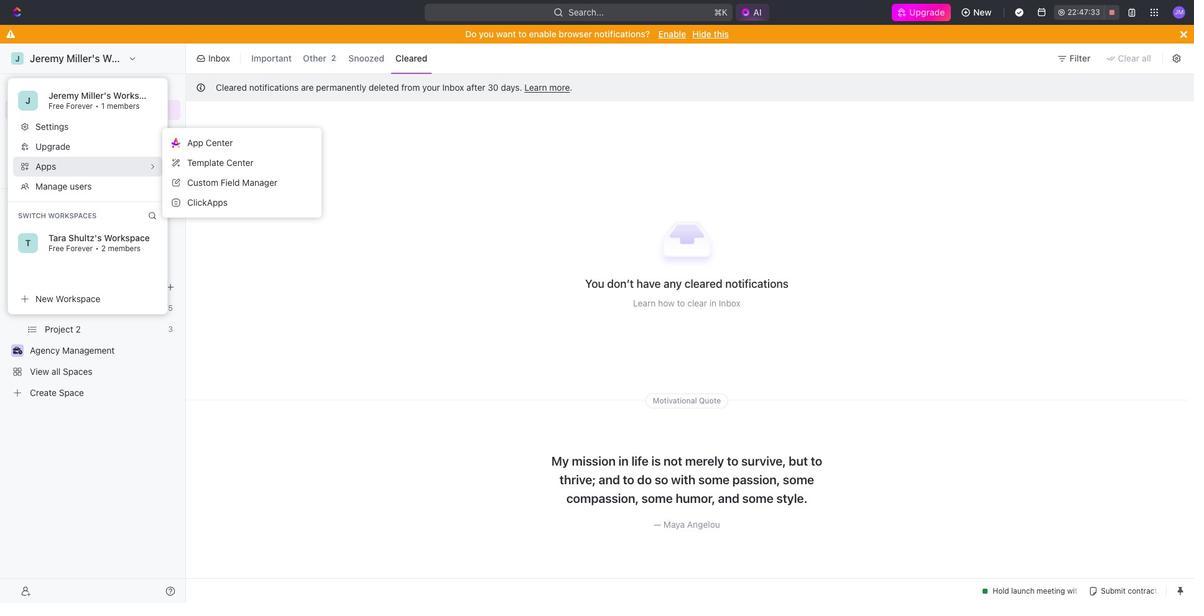 Task type: vqa. For each thing, say whether or not it's contained in the screenshot.
the topmost off image
no



Task type: describe. For each thing, give the bounding box(es) containing it.
settings
[[35, 121, 69, 132]]

any
[[664, 278, 682, 291]]

not
[[664, 454, 683, 469]]

some down but
[[783, 473, 815, 487]]

merely
[[686, 454, 724, 469]]

your
[[423, 82, 440, 93]]

custom field manager
[[187, 177, 278, 188]]

cleared button
[[391, 49, 432, 68]]

⌘k
[[715, 7, 728, 17]]

don't
[[607, 278, 634, 291]]

tara shultz's workspace
[[49, 233, 150, 243]]

to right want
[[519, 29, 527, 39]]

mission
[[572, 454, 616, 469]]

motivational
[[653, 397, 697, 406]]

center for template center
[[227, 157, 254, 168]]

more
[[550, 82, 570, 93]]

tara
[[49, 233, 66, 243]]

forever for miller's
[[66, 101, 93, 111]]

snoozed button
[[344, 49, 389, 68]]

you
[[586, 278, 605, 291]]

jeremy miller's workspace for the bottommost jeremy miller's workspace, , element
[[49, 90, 159, 101]]

is
[[652, 454, 661, 469]]

are
[[301, 82, 314, 93]]

important button
[[247, 49, 296, 68]]

clear
[[1118, 53, 1140, 63]]

want
[[496, 29, 516, 39]]

inbox left the important
[[208, 53, 230, 63]]

inbox right your
[[443, 82, 464, 93]]

to left do at the right bottom of page
[[623, 473, 635, 487]]

spaces
[[10, 220, 36, 230]]

deleted
[[369, 82, 399, 93]]

1 members
[[101, 101, 140, 111]]

quote
[[699, 397, 721, 406]]

angelou
[[687, 520, 720, 530]]

motivational quote
[[653, 397, 721, 406]]

tab list containing important
[[245, 41, 434, 76]]

1 horizontal spatial upgrade
[[910, 7, 945, 17]]

search...
[[569, 7, 604, 17]]

to right how
[[677, 298, 685, 309]]

survive,
[[742, 454, 786, 469]]

do you want to enable browser notifications? enable hide this
[[465, 29, 729, 39]]

learn how to clear in inbox link
[[633, 298, 741, 309]]

switch
[[18, 212, 46, 220]]

to right merely
[[727, 454, 739, 469]]

notifications?
[[595, 29, 650, 39]]

maya
[[664, 520, 685, 530]]

0 vertical spatial notifications
[[249, 82, 299, 93]]

new workspace button
[[13, 289, 162, 309]]

favorites
[[10, 199, 43, 208]]

you
[[479, 29, 494, 39]]

my mission in life is not merely to survive, but to thrive; and to do so with some passion, some compassion, some humor, and some style.
[[552, 454, 823, 506]]

clickapps
[[187, 197, 228, 208]]

1 vertical spatial jeremy miller's workspace, , element
[[18, 91, 38, 111]]

new button
[[956, 2, 1000, 22]]

dashboards
[[30, 147, 78, 157]]

my
[[552, 454, 569, 469]]

free for tara
[[49, 244, 64, 253]]

j for the bottommost jeremy miller's workspace, , element
[[25, 95, 31, 106]]

sidebar navigation
[[0, 44, 186, 604]]

workspace for jeremy miller's workspace, , element inside sidebar navigation
[[103, 53, 154, 64]]

1 horizontal spatial learn
[[633, 298, 656, 309]]

free forever for jeremy
[[49, 101, 93, 111]]

members for miller's
[[107, 101, 140, 111]]

browser
[[559, 29, 592, 39]]

new workspace
[[35, 294, 100, 304]]

cleared for cleared
[[396, 53, 428, 64]]

inbox right clear
[[719, 298, 741, 309]]

you don't have any cleared notifications
[[586, 278, 789, 291]]

some down so
[[642, 492, 673, 506]]

enable
[[659, 29, 686, 39]]

enable
[[529, 29, 557, 39]]

days.
[[501, 82, 522, 93]]

custom
[[187, 177, 218, 188]]

tree inside sidebar navigation
[[5, 235, 180, 403]]

switch workspaces
[[18, 212, 97, 220]]

with
[[671, 473, 696, 487]]

22:47:33
[[1068, 7, 1101, 17]]

other 2
[[303, 53, 336, 64]]

upgrade button
[[13, 137, 162, 157]]

upgrade link
[[892, 4, 951, 21]]

snoozed
[[349, 53, 384, 64]]

this
[[714, 29, 729, 39]]

passion,
[[733, 473, 780, 487]]

custom field manager button
[[167, 173, 317, 193]]

learn how to clear in inbox
[[633, 298, 741, 309]]

manager
[[242, 177, 278, 188]]

important
[[251, 53, 292, 64]]

0 horizontal spatial and
[[599, 473, 620, 487]]

j for jeremy miller's workspace, , element inside sidebar navigation
[[15, 54, 20, 63]]

clickapps button
[[167, 193, 317, 213]]

tara shultz's workspace, , element
[[18, 233, 38, 253]]

after
[[467, 82, 486, 93]]

humor,
[[676, 492, 716, 506]]

jeremy miller's workspace, , element inside sidebar navigation
[[11, 52, 24, 65]]



Task type: locate. For each thing, give the bounding box(es) containing it.
—
[[654, 520, 662, 530]]

free down tara
[[49, 244, 64, 253]]

1 vertical spatial j
[[25, 95, 31, 106]]

inbox link
[[5, 100, 180, 120]]

1 vertical spatial miller's
[[81, 90, 111, 101]]

members down tara shultz's workspace
[[108, 244, 141, 253]]

center
[[206, 137, 233, 148], [227, 157, 254, 168]]

but
[[789, 454, 808, 469]]

template center
[[187, 157, 254, 168]]

0 vertical spatial free forever
[[49, 101, 93, 111]]

new inside button
[[974, 7, 992, 17]]

inbox inside sidebar navigation
[[30, 105, 52, 115]]

new
[[974, 7, 992, 17], [35, 294, 53, 304]]

1 vertical spatial and
[[718, 492, 740, 506]]

1 vertical spatial forever
[[66, 244, 93, 253]]

miller's inside sidebar navigation
[[67, 53, 100, 64]]

some
[[699, 473, 730, 487], [783, 473, 815, 487], [642, 492, 673, 506], [743, 492, 774, 506]]

workspace up '1 members'
[[113, 90, 159, 101]]

1 horizontal spatial and
[[718, 492, 740, 506]]

cleared
[[396, 53, 428, 64], [216, 82, 247, 93]]

jeremy miller's workspace inside sidebar navigation
[[30, 53, 154, 64]]

1 vertical spatial jeremy
[[49, 90, 79, 101]]

forever down home link
[[66, 101, 93, 111]]

free forever for tara
[[49, 244, 93, 253]]

app center button
[[167, 133, 317, 153]]

1 vertical spatial free forever
[[49, 244, 93, 253]]

in left life
[[619, 454, 629, 469]]

cleared up from
[[396, 53, 428, 64]]

j inside sidebar navigation
[[15, 54, 20, 63]]

in
[[710, 298, 717, 309], [619, 454, 629, 469]]

shultz's
[[68, 233, 102, 243]]

2 inside other 2
[[332, 54, 336, 63]]

hide
[[693, 29, 712, 39]]

settings button
[[13, 117, 162, 137]]

jeremy miller's workspace for jeremy miller's workspace, , element inside sidebar navigation
[[30, 53, 154, 64]]

1 free forever from the top
[[49, 101, 93, 111]]

0 vertical spatial jeremy
[[30, 53, 64, 64]]

clear
[[688, 298, 707, 309]]

0 vertical spatial learn
[[525, 82, 547, 93]]

0 horizontal spatial 2
[[101, 244, 106, 253]]

1 free from the top
[[49, 101, 64, 111]]

miller's up 1
[[81, 90, 111, 101]]

miller's up home link
[[67, 53, 100, 64]]

forever
[[66, 101, 93, 111], [66, 244, 93, 253]]

app center
[[187, 137, 233, 148]]

t
[[25, 238, 31, 248]]

1 vertical spatial center
[[227, 157, 254, 168]]

jeremy inside sidebar navigation
[[30, 53, 64, 64]]

manage users button
[[13, 177, 162, 197]]

clear all button
[[1101, 49, 1159, 68]]

0 horizontal spatial j
[[15, 54, 20, 63]]

2 forever from the top
[[66, 244, 93, 253]]

1 vertical spatial free
[[49, 244, 64, 253]]

in right clear
[[710, 298, 717, 309]]

2 down tara shultz's workspace
[[101, 244, 106, 253]]

learn
[[525, 82, 547, 93], [633, 298, 656, 309]]

to right but
[[811, 454, 823, 469]]

from
[[401, 82, 420, 93]]

1 forever from the top
[[66, 101, 93, 111]]

members right 1
[[107, 101, 140, 111]]

upgrade
[[910, 7, 945, 17], [35, 141, 70, 152]]

clear all
[[1118, 53, 1152, 63]]

learn left more
[[525, 82, 547, 93]]

1 vertical spatial members
[[108, 244, 141, 253]]

workspace up 2 members
[[104, 233, 150, 243]]

miller's for jeremy miller's workspace, , element inside sidebar navigation
[[67, 53, 100, 64]]

1 vertical spatial in
[[619, 454, 629, 469]]

new down 'tara shultz's workspace, ,' element
[[35, 294, 53, 304]]

.
[[570, 82, 573, 93]]

2
[[332, 54, 336, 63], [101, 244, 106, 253]]

permanently
[[316, 82, 366, 93]]

do
[[465, 29, 477, 39]]

style.
[[777, 492, 808, 506]]

inbox
[[208, 53, 230, 63], [443, 82, 464, 93], [30, 105, 52, 115], [719, 298, 741, 309]]

2 right other
[[332, 54, 336, 63]]

docs link
[[5, 121, 180, 141]]

new inside "button"
[[35, 294, 53, 304]]

— maya angelou
[[654, 520, 720, 530]]

free for jeremy
[[49, 101, 64, 111]]

new for new workspace
[[35, 294, 53, 304]]

cleared for cleared notifications are permanently deleted from your inbox after 30 days. learn more .
[[216, 82, 247, 93]]

jeremy up home
[[30, 53, 64, 64]]

apps button
[[13, 157, 162, 177]]

workspace for 'tara shultz's workspace, ,' element
[[104, 233, 150, 243]]

and
[[599, 473, 620, 487], [718, 492, 740, 506]]

tab list
[[245, 41, 434, 76]]

30
[[488, 82, 499, 93]]

2 members
[[101, 244, 141, 253]]

jeremy miller's workspace up home link
[[30, 53, 154, 64]]

1 horizontal spatial notifications
[[726, 278, 789, 291]]

0 vertical spatial upgrade
[[910, 7, 945, 17]]

and up the compassion,
[[599, 473, 620, 487]]

1 horizontal spatial 2
[[332, 54, 336, 63]]

tree
[[5, 235, 180, 403]]

1 vertical spatial new
[[35, 294, 53, 304]]

manage
[[35, 181, 68, 192]]

1
[[101, 101, 105, 111]]

some down merely
[[699, 473, 730, 487]]

0 vertical spatial jeremy miller's workspace, , element
[[11, 52, 24, 65]]

forever for shultz's
[[66, 244, 93, 253]]

0 vertical spatial 2
[[332, 54, 336, 63]]

all
[[1142, 53, 1152, 63]]

field
[[221, 177, 240, 188]]

2 free from the top
[[49, 244, 64, 253]]

0 horizontal spatial learn
[[525, 82, 547, 93]]

workspace inside "button"
[[56, 294, 100, 304]]

workspace for the bottommost jeremy miller's workspace, , element
[[113, 90, 159, 101]]

1 horizontal spatial cleared
[[396, 53, 428, 64]]

0 horizontal spatial new
[[35, 294, 53, 304]]

workspace up home link
[[103, 53, 154, 64]]

do
[[638, 473, 652, 487]]

docs
[[30, 126, 50, 136]]

cleared inside button
[[396, 53, 428, 64]]

0 horizontal spatial upgrade
[[35, 141, 70, 152]]

upgrade left new button
[[910, 7, 945, 17]]

center inside the app center button
[[206, 137, 233, 148]]

jeremy miller's workspace, , element
[[11, 52, 24, 65], [18, 91, 38, 111]]

notifications right the cleared
[[726, 278, 789, 291]]

jeremy up settings
[[49, 90, 79, 101]]

0 vertical spatial forever
[[66, 101, 93, 111]]

in inside the my mission in life is not merely to survive, but to thrive; and to do so with some passion, some compassion, some humor, and some style.
[[619, 454, 629, 469]]

and down the passion,
[[718, 492, 740, 506]]

0 vertical spatial center
[[206, 137, 233, 148]]

inbox up settings
[[30, 105, 52, 115]]

2 free forever from the top
[[49, 244, 93, 253]]

new right upgrade link
[[974, 7, 992, 17]]

home link
[[5, 79, 180, 99]]

1 horizontal spatial in
[[710, 298, 717, 309]]

have
[[637, 278, 661, 291]]

0 vertical spatial j
[[15, 54, 20, 63]]

0 horizontal spatial cleared
[[216, 82, 247, 93]]

free forever up "settings" button
[[49, 101, 93, 111]]

22:47:33 button
[[1055, 5, 1120, 20]]

1 horizontal spatial new
[[974, 7, 992, 17]]

workspace inside sidebar navigation
[[103, 53, 154, 64]]

upgrade inside button
[[35, 141, 70, 152]]

1 vertical spatial 2
[[101, 244, 106, 253]]

manage users
[[35, 181, 92, 192]]

cleared up the app center button
[[216, 82, 247, 93]]

0 vertical spatial jeremy miller's workspace
[[30, 53, 154, 64]]

notifications down important button
[[249, 82, 299, 93]]

home
[[30, 83, 54, 94]]

so
[[655, 473, 669, 487]]

center for app center
[[206, 137, 233, 148]]

some down the passion,
[[743, 492, 774, 506]]

other
[[303, 53, 327, 64]]

members for shultz's
[[108, 244, 141, 253]]

free forever
[[49, 101, 93, 111], [49, 244, 93, 253]]

learn more link
[[525, 82, 570, 93]]

1 vertical spatial cleared
[[216, 82, 247, 93]]

compassion,
[[567, 492, 639, 506]]

1 horizontal spatial j
[[25, 95, 31, 106]]

0 vertical spatial members
[[107, 101, 140, 111]]

free up settings
[[49, 101, 64, 111]]

cleared notifications are permanently deleted from your inbox after 30 days. learn more .
[[216, 82, 573, 93]]

0 vertical spatial free
[[49, 101, 64, 111]]

center up "template center"
[[206, 137, 233, 148]]

apps
[[35, 161, 56, 172]]

0 horizontal spatial notifications
[[249, 82, 299, 93]]

1 vertical spatial learn
[[633, 298, 656, 309]]

template center button
[[167, 153, 317, 173]]

forever down shultz's
[[66, 244, 93, 253]]

miller's for the bottommost jeremy miller's workspace, , element
[[81, 90, 111, 101]]

dashboards link
[[5, 142, 180, 162]]

to
[[519, 29, 527, 39], [677, 298, 685, 309], [727, 454, 739, 469], [811, 454, 823, 469], [623, 473, 635, 487]]

how
[[658, 298, 675, 309]]

0 vertical spatial and
[[599, 473, 620, 487]]

0 horizontal spatial in
[[619, 454, 629, 469]]

cleared
[[685, 278, 723, 291]]

1 vertical spatial upgrade
[[35, 141, 70, 152]]

center down the app center button
[[227, 157, 254, 168]]

members
[[107, 101, 140, 111], [108, 244, 141, 253]]

center inside template center button
[[227, 157, 254, 168]]

0 vertical spatial new
[[974, 7, 992, 17]]

1 vertical spatial notifications
[[726, 278, 789, 291]]

learn down have
[[633, 298, 656, 309]]

new for new
[[974, 7, 992, 17]]

upgrade down settings
[[35, 141, 70, 152]]

0 vertical spatial cleared
[[396, 53, 428, 64]]

life
[[632, 454, 649, 469]]

free forever down tara
[[49, 244, 93, 253]]

template
[[187, 157, 224, 168]]

app
[[187, 137, 204, 148]]

1 vertical spatial jeremy miller's workspace
[[49, 90, 159, 101]]

0 vertical spatial in
[[710, 298, 717, 309]]

workspace down shultz's
[[56, 294, 100, 304]]

jeremy miller's workspace
[[30, 53, 154, 64], [49, 90, 159, 101]]

jeremy miller's workspace up 1
[[49, 90, 159, 101]]

0 vertical spatial miller's
[[67, 53, 100, 64]]

miller's
[[67, 53, 100, 64], [81, 90, 111, 101]]



